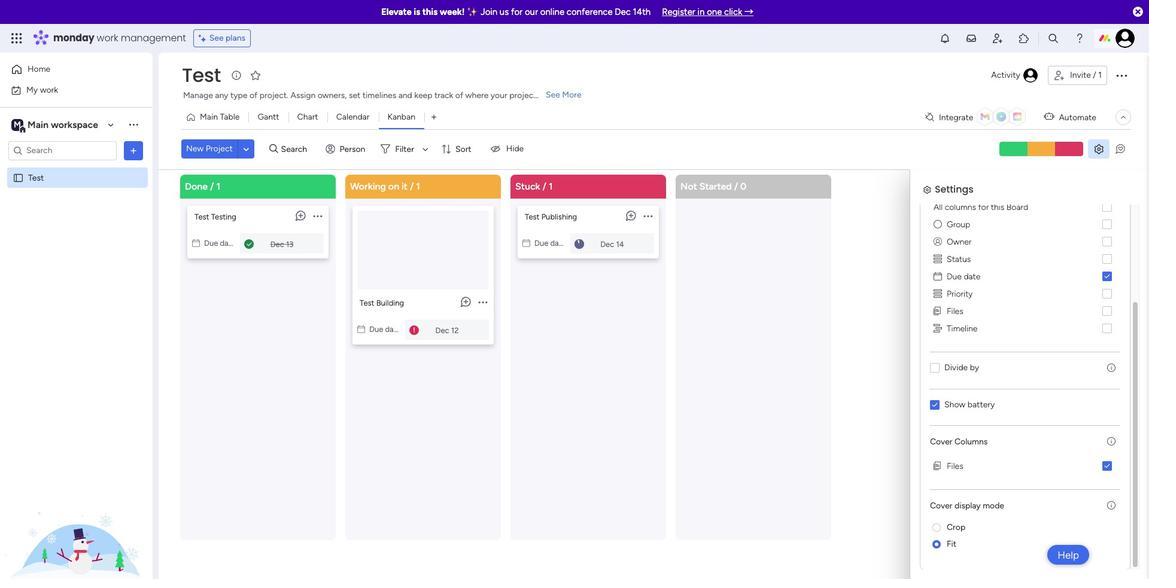 Task type: describe. For each thing, give the bounding box(es) containing it.
v2 file column image
[[934, 305, 942, 318]]

status option for dapulse person column icon
[[930, 407, 1121, 425]]

test list box
[[0, 165, 153, 350]]

date up priority
[[964, 271, 981, 282]]

v2 done deadline image
[[244, 238, 254, 250]]

v2 status outline image
[[934, 253, 942, 265]]

more
[[562, 90, 582, 100]]

status for the 'group' 'option' related to dapulse person column icon's v2 sun outline icon
[[946, 411, 970, 421]]

due date option for status v2 status outline image
[[930, 425, 1121, 442]]

status for v2 sun outline icon for the 'group' 'option' associated with dapulse person column image
[[947, 254, 971, 264]]

stands.
[[539, 90, 565, 101]]

group for the 'group' 'option' related to dapulse person column icon's v2 sun outline icon
[[946, 376, 970, 386]]

manage
[[183, 90, 213, 101]]

test testing
[[195, 212, 236, 221]]

collapse board header image
[[1119, 113, 1128, 122]]

dec left 14th
[[615, 7, 631, 17]]

calendar
[[336, 112, 370, 122]]

owner option for the 'group' 'option' related to dapulse person column icon v2 calendar view small outline icon
[[930, 390, 1121, 407]]

help button
[[1048, 545, 1089, 565]]

14th
[[633, 7, 651, 17]]

main table button
[[181, 108, 249, 127]]

due date up priority
[[947, 271, 981, 282]]

new project button
[[181, 140, 238, 159]]

date for dec 12
[[385, 325, 401, 334]]

stuck / 1
[[515, 180, 553, 192]]

→
[[745, 7, 754, 17]]

activity button
[[987, 66, 1043, 85]]

v2 sun outline image for the 'group' 'option' related to dapulse person column icon
[[933, 375, 942, 388]]

your
[[491, 90, 507, 101]]

v2 calendar view small outline image for stuck
[[523, 239, 530, 248]]

1 vertical spatial v2 calendar view small outline image
[[357, 325, 365, 334]]

battery
[[968, 400, 995, 410]]

fit
[[947, 539, 957, 549]]

show battery
[[945, 400, 995, 410]]

activity
[[991, 70, 1021, 80]]

0 vertical spatial divide by
[[945, 363, 979, 373]]

dec for dec 13
[[270, 239, 284, 248]]

1 vertical spatial divide by
[[944, 520, 979, 530]]

crop
[[947, 522, 966, 532]]

not
[[681, 180, 697, 192]]

1 vertical spatial divide
[[944, 520, 967, 530]]

Test field
[[179, 62, 224, 89]]

see for see more
[[546, 90, 560, 100]]

all columns for this board for the 'group' 'option' related to dapulse person column icon's v2 sun outline icon
[[933, 359, 1028, 369]]

board for the 'group' 'option' related to dapulse person column icon's v2 sun outline icon
[[1006, 359, 1028, 369]]

1 vertical spatial group
[[930, 373, 1121, 494]]

due for dec 13
[[204, 239, 218, 248]]

main table
[[200, 112, 240, 122]]

✨
[[467, 7, 478, 17]]

options image for test publishing
[[644, 206, 653, 227]]

2 vertical spatial kanban
[[930, 264, 957, 274]]

0 vertical spatial by
[[970, 363, 979, 373]]

12
[[451, 326, 459, 335]]

chart button
[[288, 108, 327, 127]]

publishing
[[541, 212, 577, 221]]

new project
[[186, 144, 233, 154]]

work for monday
[[97, 31, 118, 45]]

workspace
[[51, 119, 98, 130]]

main for main workspace
[[28, 119, 49, 130]]

main workspace
[[28, 119, 98, 130]]

where
[[465, 90, 489, 101]]

not started / 0
[[681, 180, 747, 192]]

1 of from the left
[[250, 90, 258, 101]]

register in one click → link
[[662, 7, 754, 17]]

week!
[[440, 7, 465, 17]]

notifications image
[[939, 32, 951, 44]]

dapulse person column image
[[933, 392, 942, 405]]

workspace image
[[11, 118, 23, 131]]

elevate is this week! ✨ join us for our online conference dec 14th
[[381, 7, 651, 17]]

card
[[930, 334, 948, 345]]

my work button
[[7, 81, 129, 100]]

invite
[[1070, 70, 1091, 80]]

assign
[[291, 90, 316, 101]]

0 vertical spatial this
[[422, 7, 438, 17]]

in
[[698, 7, 705, 17]]

owner for dapulse person column icon
[[946, 394, 971, 404]]

dec for dec 14
[[600, 239, 614, 248]]

filter
[[395, 144, 414, 154]]

test for test testing
[[195, 212, 209, 221]]

gantt
[[258, 112, 279, 122]]

project.
[[260, 90, 288, 101]]

board for v2 sun outline icon for the 'group' 'option' associated with dapulse person column image
[[1007, 202, 1028, 212]]

columns for the 'group' 'option' associated with dapulse person column image
[[945, 202, 976, 212]]

invite / 1
[[1070, 70, 1102, 80]]

0
[[740, 180, 747, 192]]

calendar button
[[327, 108, 379, 127]]

invite / 1 button
[[1048, 66, 1107, 85]]

kanban button
[[379, 108, 424, 127]]

1 vertical spatial by
[[970, 520, 979, 530]]

m
[[14, 119, 21, 130]]

cover for cover display mode
[[930, 501, 953, 511]]

keep
[[414, 90, 432, 101]]

/ for invite
[[1093, 70, 1096, 80]]

project
[[206, 144, 233, 154]]

home
[[28, 64, 50, 74]]

group for v2 sun outline icon for the 'group' 'option' associated with dapulse person column image
[[947, 219, 970, 230]]

work for my
[[40, 85, 58, 95]]

column
[[960, 264, 989, 274]]

13
[[286, 239, 294, 248]]

due date for dec 12
[[369, 325, 401, 334]]

person button
[[321, 140, 373, 159]]

gantt button
[[249, 108, 288, 127]]

search everything image
[[1048, 32, 1059, 44]]

1 for stuck / 1
[[549, 180, 553, 192]]

help image
[[1074, 32, 1086, 44]]

started
[[700, 180, 732, 192]]

kanban inside button
[[388, 112, 415, 122]]

due for dec 14
[[535, 239, 548, 248]]

display
[[955, 501, 981, 511]]

1 for invite / 1
[[1099, 70, 1102, 80]]

see more link
[[545, 89, 583, 101]]

/ right "it"
[[410, 180, 414, 192]]

cover display mode
[[930, 501, 1004, 511]]

card columns
[[930, 334, 983, 345]]

monday work management
[[53, 31, 186, 45]]

/ for done
[[210, 180, 214, 192]]

group option for dapulse person column image
[[930, 216, 1121, 233]]

person
[[340, 144, 365, 154]]

table
[[220, 112, 240, 122]]

select product image
[[11, 32, 23, 44]]

2 of from the left
[[455, 90, 463, 101]]

due for dec 12
[[369, 325, 383, 334]]

1 vertical spatial status
[[961, 291, 986, 301]]

date for dec 13
[[220, 239, 236, 248]]

my
[[26, 85, 38, 95]]

test building
[[360, 298, 404, 307]]

any
[[215, 90, 228, 101]]

mode
[[983, 501, 1004, 511]]

project
[[509, 90, 537, 101]]

v2 info image for kanban column
[[1107, 264, 1116, 274]]

0 vertical spatial group
[[930, 216, 1121, 337]]

dec 13
[[270, 239, 294, 248]]

us
[[500, 7, 509, 17]]



Task type: vqa. For each thing, say whether or not it's contained in the screenshot.
V2 DONE DEADLINE Image on the top
yes



Task type: locate. For each thing, give the bounding box(es) containing it.
options image
[[127, 145, 139, 157]]

0 vertical spatial cover
[[930, 437, 953, 447]]

divide up fit
[[944, 520, 967, 530]]

small timeline column outline image for the topmost group
[[934, 322, 942, 335]]

due date option
[[930, 268, 1121, 285], [930, 425, 1121, 442]]

test for test building
[[360, 298, 374, 307]]

1 vertical spatial owner option
[[930, 390, 1121, 407]]

0 vertical spatial v2 calendar view small outline image
[[934, 270, 942, 283]]

2 v2 info image from the top
[[1107, 363, 1116, 373]]

group up kanban column
[[947, 219, 970, 230]]

join
[[481, 7, 498, 17]]

date down the show battery
[[963, 428, 980, 439]]

cover up crop
[[930, 501, 953, 511]]

for for bottommost group
[[978, 359, 988, 369]]

register
[[662, 7, 696, 17]]

0 vertical spatial status
[[947, 254, 971, 264]]

one
[[707, 7, 722, 17]]

arrow down image
[[418, 142, 433, 156]]

hide button
[[482, 140, 531, 159]]

main content containing settings
[[159, 73, 1149, 579]]

divide down the card columns
[[945, 363, 968, 373]]

0 vertical spatial columns
[[945, 202, 976, 212]]

this for the topmost group
[[991, 202, 1005, 212]]

board
[[1007, 202, 1028, 212], [1006, 359, 1028, 369]]

group
[[947, 219, 970, 230], [946, 376, 970, 386]]

for
[[511, 7, 523, 17], [978, 202, 989, 212], [978, 359, 988, 369]]

all columns for this board up dapulse person column image
[[934, 202, 1028, 212]]

monday
[[53, 31, 94, 45]]

3 v2 info image from the top
[[1107, 437, 1116, 447]]

row group
[[178, 174, 839, 579]]

1 vertical spatial work
[[40, 85, 58, 95]]

done
[[185, 180, 208, 192]]

columns for cover columns
[[955, 437, 988, 447]]

0 vertical spatial status option
[[930, 251, 1121, 268]]

group option
[[930, 216, 1121, 233], [930, 373, 1121, 390]]

all columns for this board for v2 sun outline icon for the 'group' 'option' associated with dapulse person column image
[[934, 202, 1028, 212]]

0 horizontal spatial work
[[40, 85, 58, 95]]

due down the test building
[[369, 325, 383, 334]]

james peterson image
[[1116, 29, 1135, 48]]

all for bottommost group
[[933, 359, 942, 369]]

2 vertical spatial status
[[946, 411, 970, 421]]

for for the topmost group
[[978, 202, 989, 212]]

this for bottommost group
[[990, 359, 1004, 369]]

1 horizontal spatial work
[[97, 31, 118, 45]]

status option for dapulse person column image
[[930, 251, 1121, 268]]

main left table
[[200, 112, 218, 122]]

due date down test publishing
[[535, 239, 566, 248]]

help
[[1058, 549, 1079, 561]]

see more
[[546, 90, 582, 100]]

0 vertical spatial settings
[[935, 182, 974, 196]]

v2 calendar view small outline image down the test building
[[357, 325, 365, 334]]

sort button
[[436, 140, 479, 159]]

click
[[724, 7, 742, 17]]

dec 12
[[435, 326, 459, 335]]

small timeline column outline image
[[934, 322, 942, 335], [933, 479, 942, 492]]

chart
[[297, 112, 318, 122]]

see left 'more'
[[546, 90, 560, 100]]

lottie animation element
[[0, 459, 153, 579]]

1 vertical spatial all
[[933, 359, 942, 369]]

owner right dapulse person column image
[[947, 237, 972, 247]]

working on it / 1
[[350, 180, 420, 192]]

due date down the test building
[[369, 325, 401, 334]]

status down show
[[946, 411, 970, 421]]

/ right stuck
[[543, 180, 547, 192]]

working
[[350, 180, 386, 192]]

divide by down the card columns
[[945, 363, 979, 373]]

on
[[388, 180, 399, 192]]

main for main table
[[200, 112, 218, 122]]

add view image
[[432, 113, 436, 122]]

1 vertical spatial this
[[991, 202, 1005, 212]]

angle down image
[[243, 145, 249, 154]]

divide by down cover display mode
[[944, 520, 979, 530]]

date left the "v2 overdue deadline" icon
[[385, 325, 401, 334]]

main inside "button"
[[200, 112, 218, 122]]

all up dapulse person column image
[[934, 202, 943, 212]]

0 vertical spatial v2 status outline image
[[934, 288, 942, 300]]

dec left the 14
[[600, 239, 614, 248]]

row group containing done
[[178, 174, 839, 579]]

1 horizontal spatial main
[[200, 112, 218, 122]]

columns
[[950, 334, 983, 345], [955, 437, 988, 447]]

files option for v2 calendar view small outline icon for the 'group' 'option' associated with dapulse person column image
[[930, 303, 1121, 320]]

v2 status outline image inside priority option
[[934, 288, 942, 300]]

date left v2 done deadline image
[[220, 239, 236, 248]]

test up manage
[[182, 62, 221, 89]]

inbox image
[[966, 32, 977, 44]]

row group inside main content
[[178, 174, 839, 579]]

owner
[[947, 237, 972, 247], [946, 394, 971, 404]]

divide
[[945, 363, 968, 373], [944, 520, 967, 530]]

my work
[[26, 85, 58, 95]]

v2 calendar view small outline image for the 'group' 'option' related to dapulse person column icon
[[933, 427, 942, 440]]

v2 status outline image
[[934, 288, 942, 300], [933, 410, 942, 422]]

invite members image
[[992, 32, 1004, 44]]

show board description image
[[229, 69, 244, 81]]

0 vertical spatial divide
[[945, 363, 968, 373]]

owners,
[[318, 90, 347, 101]]

files for v2 calendar view small outline icon for the 'group' 'option' associated with dapulse person column image's files option
[[947, 306, 964, 316]]

timeline option for the 'group' 'option' related to dapulse person column icon v2 calendar view small outline icon
[[930, 477, 1121, 494]]

dapulse person column image
[[934, 236, 942, 248]]

1 vertical spatial status option
[[930, 407, 1121, 425]]

by
[[970, 363, 979, 373], [970, 520, 979, 530]]

status option
[[930, 251, 1121, 268], [930, 407, 1121, 425]]

register in one click →
[[662, 7, 754, 17]]

group up show
[[946, 376, 970, 386]]

date down publishing
[[550, 239, 566, 248]]

v2 info image
[[1107, 264, 1116, 274], [1107, 363, 1116, 373], [1107, 437, 1116, 447], [1107, 501, 1116, 511]]

cover down show
[[930, 437, 953, 447]]

new
[[186, 144, 204, 154]]

dapulse integrations image
[[925, 113, 934, 122]]

1 for done / 1
[[216, 180, 220, 192]]

0 horizontal spatial of
[[250, 90, 258, 101]]

timeline option for v2 calendar view small outline icon for the 'group' 'option' associated with dapulse person column image
[[930, 320, 1121, 337]]

1 vertical spatial see
[[546, 90, 560, 100]]

1
[[1099, 70, 1102, 80], [216, 180, 220, 192], [416, 180, 420, 192], [549, 180, 553, 192]]

0 vertical spatial columns
[[950, 334, 983, 345]]

1 right done
[[216, 180, 220, 192]]

1 horizontal spatial see
[[546, 90, 560, 100]]

1 right "it"
[[416, 180, 420, 192]]

v2 status outline image down dapulse person column icon
[[933, 410, 942, 422]]

see plans
[[209, 33, 246, 43]]

owner option
[[930, 233, 1121, 251], [930, 390, 1121, 407]]

workspace options image
[[127, 119, 139, 131]]

options image
[[1115, 68, 1129, 83], [313, 206, 322, 227], [644, 206, 653, 227], [479, 292, 488, 313]]

due date option for v2 status outline icon
[[930, 268, 1121, 285]]

options image for test building
[[479, 292, 488, 313]]

cover columns
[[930, 437, 988, 447]]

1 cover from the top
[[930, 437, 953, 447]]

due
[[204, 239, 218, 248], [535, 239, 548, 248], [947, 271, 962, 282], [369, 325, 383, 334], [946, 428, 961, 439]]

main content
[[159, 73, 1149, 579]]

1 vertical spatial test group
[[930, 355, 1121, 494]]

v2 calendar view small outline image
[[192, 239, 200, 248], [523, 239, 530, 248]]

timeline for bottommost group
[[946, 480, 977, 491]]

option
[[0, 167, 153, 169]]

Search in workspace field
[[25, 144, 100, 157]]

2 cover from the top
[[930, 501, 953, 511]]

group
[[930, 216, 1121, 337], [930, 373, 1121, 494]]

dec left 12
[[435, 326, 449, 335]]

1 vertical spatial small timeline column outline image
[[933, 479, 942, 492]]

due date for dec 13
[[204, 239, 236, 248]]

2 vertical spatial this
[[990, 359, 1004, 369]]

small timeline column outline image for bottommost group
[[933, 479, 942, 492]]

v2 calendar view small outline image down the test testing
[[192, 239, 200, 248]]

/ left 0
[[734, 180, 738, 192]]

v2 sun outline image up dapulse person column icon
[[933, 375, 942, 388]]

due down test publishing
[[535, 239, 548, 248]]

v2 calendar view small outline image down dapulse person column icon
[[933, 427, 942, 440]]

option group inside main content
[[930, 522, 1121, 555]]

0 vertical spatial v2 sun outline image
[[934, 218, 942, 231]]

home button
[[7, 60, 129, 79]]

0 horizontal spatial see
[[209, 33, 224, 43]]

/
[[1093, 70, 1096, 80], [210, 180, 214, 192], [410, 180, 414, 192], [543, 180, 547, 192], [734, 180, 738, 192]]

0 vertical spatial for
[[511, 7, 523, 17]]

priority
[[947, 289, 973, 299]]

0 vertical spatial owner option
[[930, 233, 1121, 251]]

dec for dec 12
[[435, 326, 449, 335]]

1 vertical spatial timeline
[[946, 480, 977, 491]]

timeline option down priority option
[[930, 320, 1121, 337]]

see inside see more link
[[546, 90, 560, 100]]

v2 overdue deadline image
[[409, 324, 419, 336]]

options image for test testing
[[313, 206, 322, 227]]

due date down the show battery
[[946, 428, 980, 439]]

all down card on the bottom of page
[[933, 359, 942, 369]]

v2 sun outline image for the 'group' 'option' associated with dapulse person column image
[[934, 218, 942, 231]]

columns right card on the bottom of page
[[950, 334, 983, 345]]

1 vertical spatial all columns for this board
[[933, 359, 1028, 369]]

v2 calendar view small outline image down v2 status outline icon
[[934, 270, 942, 283]]

/ inside button
[[1093, 70, 1096, 80]]

1 v2 calendar view small outline image from the left
[[192, 239, 200, 248]]

see left plans
[[209, 33, 224, 43]]

due date
[[204, 239, 236, 248], [535, 239, 566, 248], [947, 271, 981, 282], [369, 325, 401, 334], [946, 428, 980, 439]]

status down column
[[961, 291, 986, 301]]

group option for dapulse person column icon
[[930, 373, 1121, 390]]

1 vertical spatial timeline option
[[930, 477, 1121, 494]]

0 vertical spatial board
[[1007, 202, 1028, 212]]

v2 sun outline image
[[934, 218, 942, 231], [933, 375, 942, 388]]

management
[[121, 31, 186, 45]]

v2 status outline image for status
[[933, 410, 942, 422]]

0 vertical spatial all columns for this board
[[934, 202, 1028, 212]]

set
[[349, 90, 361, 101]]

test left publishing
[[525, 212, 540, 221]]

14
[[616, 239, 624, 248]]

1 vertical spatial owner
[[946, 394, 971, 404]]

1 inside button
[[1099, 70, 1102, 80]]

divide by
[[945, 363, 979, 373], [944, 520, 979, 530]]

priority option
[[930, 285, 1121, 303]]

1 horizontal spatial of
[[455, 90, 463, 101]]

v2 info image for cover columns
[[1107, 437, 1116, 447]]

main
[[200, 112, 218, 122], [28, 119, 49, 130]]

v2 calendar view small outline image down test publishing
[[523, 239, 530, 248]]

cover
[[930, 437, 953, 447], [930, 501, 953, 511]]

work right my
[[40, 85, 58, 95]]

test inside test list box
[[28, 173, 44, 183]]

main right workspace image
[[28, 119, 49, 130]]

1 vertical spatial for
[[978, 202, 989, 212]]

1 vertical spatial v2 status outline image
[[933, 410, 942, 422]]

/ right invite
[[1093, 70, 1096, 80]]

done / 1
[[185, 180, 220, 192]]

small timeline column outline image up cover display mode
[[933, 479, 942, 492]]

1 vertical spatial kanban
[[930, 236, 957, 246]]

see plans button
[[193, 29, 251, 47]]

public board image
[[13, 172, 24, 183]]

test
[[182, 62, 221, 89], [28, 173, 44, 183], [195, 212, 209, 221], [525, 212, 540, 221], [360, 298, 374, 307]]

option group
[[930, 522, 1121, 555]]

1 v2 info image from the top
[[1107, 264, 1116, 274]]

see for see plans
[[209, 33, 224, 43]]

owner option for v2 calendar view small outline icon for the 'group' 'option' associated with dapulse person column image
[[930, 233, 1121, 251]]

add to favorites image
[[249, 69, 261, 81]]

0 horizontal spatial main
[[28, 119, 49, 130]]

by right crop
[[970, 520, 979, 530]]

owner right dapulse person column icon
[[946, 394, 971, 404]]

stuck
[[515, 180, 540, 192]]

v2 calendar view small outline image for the 'group' 'option' associated with dapulse person column image
[[934, 270, 942, 283]]

due down the test testing
[[204, 239, 218, 248]]

0 vertical spatial test group
[[930, 198, 1121, 337]]

workspace selection element
[[11, 118, 100, 133]]

cover for cover columns
[[930, 437, 953, 447]]

1 horizontal spatial v2 calendar view small outline image
[[523, 239, 530, 248]]

apps image
[[1018, 32, 1030, 44]]

option group containing crop
[[930, 522, 1121, 555]]

0 vertical spatial all
[[934, 202, 943, 212]]

kanban up v2 status outline icon
[[930, 236, 957, 246]]

1 vertical spatial settings
[[934, 200, 973, 214]]

timelines
[[363, 90, 396, 101]]

test left testing
[[195, 212, 209, 221]]

files option
[[930, 303, 1121, 320], [930, 458, 1121, 475], [930, 460, 1121, 477]]

columns for card columns
[[950, 334, 983, 345]]

4 v2 info image from the top
[[1107, 501, 1116, 511]]

lottie animation image
[[0, 459, 153, 579]]

v2 status outline image up v2 file column image
[[934, 288, 942, 300]]

all for the topmost group
[[934, 202, 943, 212]]

test for test publishing
[[525, 212, 540, 221]]

0 vertical spatial group
[[947, 219, 970, 230]]

of right the 'type'
[[250, 90, 258, 101]]

0 vertical spatial small timeline column outline image
[[934, 322, 942, 335]]

Search field
[[278, 141, 314, 158]]

1 vertical spatial columns
[[944, 359, 976, 369]]

it
[[402, 180, 408, 192]]

test group
[[930, 198, 1121, 337], [930, 355, 1121, 494]]

columns down the show battery
[[955, 437, 988, 447]]

is
[[414, 7, 420, 17]]

1 right invite
[[1099, 70, 1102, 80]]

all columns for this board
[[934, 202, 1028, 212], [933, 359, 1028, 369]]

main inside workspace selection element
[[28, 119, 49, 130]]

v2 calendar view small outline image
[[934, 270, 942, 283], [357, 325, 365, 334], [933, 427, 942, 440]]

date
[[220, 239, 236, 248], [550, 239, 566, 248], [964, 271, 981, 282], [385, 325, 401, 334], [963, 428, 980, 439]]

0 vertical spatial kanban
[[388, 112, 415, 122]]

0 vertical spatial owner
[[947, 237, 972, 247]]

kanban down dapulse person column image
[[930, 264, 957, 274]]

v2 calendar view small outline image for done
[[192, 239, 200, 248]]

timeline up the card columns
[[947, 324, 978, 334]]

automate
[[1059, 112, 1097, 122]]

0 vertical spatial timeline option
[[930, 320, 1121, 337]]

1 vertical spatial columns
[[955, 437, 988, 447]]

timeline for the topmost group
[[947, 324, 978, 334]]

0 vertical spatial timeline
[[947, 324, 978, 334]]

hide
[[506, 144, 524, 154]]

all columns for this board down the card columns
[[933, 359, 1028, 369]]

v2 search image
[[269, 142, 278, 156]]

see
[[209, 33, 224, 43], [546, 90, 560, 100]]

due date for dec 14
[[535, 239, 566, 248]]

filter button
[[376, 140, 433, 159]]

1 vertical spatial cover
[[930, 501, 953, 511]]

1 vertical spatial group
[[946, 376, 970, 386]]

files for files option for the 'group' 'option' related to dapulse person column icon v2 calendar view small outline icon
[[946, 463, 963, 473]]

online
[[540, 7, 565, 17]]

see inside see plans button
[[209, 33, 224, 43]]

of right track
[[455, 90, 463, 101]]

small timeline column outline image down v2 file column image
[[934, 322, 942, 335]]

show
[[945, 400, 966, 410]]

owner for dapulse person column image
[[947, 237, 972, 247]]

by down the card columns
[[970, 363, 979, 373]]

2 v2 calendar view small outline image from the left
[[523, 239, 530, 248]]

manage any type of project. assign owners, set timelines and keep track of where your project stands.
[[183, 90, 565, 101]]

columns for the 'group' 'option' related to dapulse person column icon
[[944, 359, 976, 369]]

integrate
[[939, 112, 974, 122]]

due date down testing
[[204, 239, 236, 248]]

sort
[[455, 144, 471, 154]]

of
[[250, 90, 258, 101], [455, 90, 463, 101]]

v2 info image for cover display mode
[[1107, 501, 1116, 511]]

0 vertical spatial group option
[[930, 216, 1121, 233]]

v2 sun outline image up dapulse person column image
[[934, 218, 942, 231]]

elevate
[[381, 7, 412, 17]]

test publishing
[[525, 212, 577, 221]]

work inside button
[[40, 85, 58, 95]]

date for dec 14
[[550, 239, 566, 248]]

1 right stuck
[[549, 180, 553, 192]]

timeline option
[[930, 320, 1121, 337], [930, 477, 1121, 494]]

2 vertical spatial v2 calendar view small outline image
[[933, 427, 942, 440]]

test right public board "icon"
[[28, 173, 44, 183]]

building
[[376, 298, 404, 307]]

0 horizontal spatial v2 calendar view small outline image
[[192, 239, 200, 248]]

due up priority
[[947, 271, 962, 282]]

due down show
[[946, 428, 961, 439]]

test left the building
[[360, 298, 374, 307]]

2 vertical spatial for
[[978, 359, 988, 369]]

0 vertical spatial work
[[97, 31, 118, 45]]

track
[[435, 90, 453, 101]]

work right monday
[[97, 31, 118, 45]]

timeline option up mode in the bottom right of the page
[[930, 477, 1121, 494]]

/ for stuck
[[543, 180, 547, 192]]

dec left the 13
[[270, 239, 284, 248]]

status right v2 status outline icon
[[947, 254, 971, 264]]

type
[[230, 90, 248, 101]]

1 vertical spatial group option
[[930, 373, 1121, 390]]

1 vertical spatial board
[[1006, 359, 1028, 369]]

autopilot image
[[1044, 109, 1054, 124]]

kanban down and
[[388, 112, 415, 122]]

files option for the 'group' 'option' related to dapulse person column icon v2 calendar view small outline icon
[[930, 460, 1121, 477]]

v2 status outline image for priority
[[934, 288, 942, 300]]

1 vertical spatial v2 sun outline image
[[933, 375, 942, 388]]

all
[[934, 202, 943, 212], [933, 359, 942, 369]]

0 vertical spatial see
[[209, 33, 224, 43]]

0 vertical spatial due date option
[[930, 268, 1121, 285]]

/ right done
[[210, 180, 214, 192]]

v2 file column image
[[934, 460, 942, 473], [933, 462, 942, 474]]

1 vertical spatial due date option
[[930, 425, 1121, 442]]

timeline up cover display mode
[[946, 480, 977, 491]]



